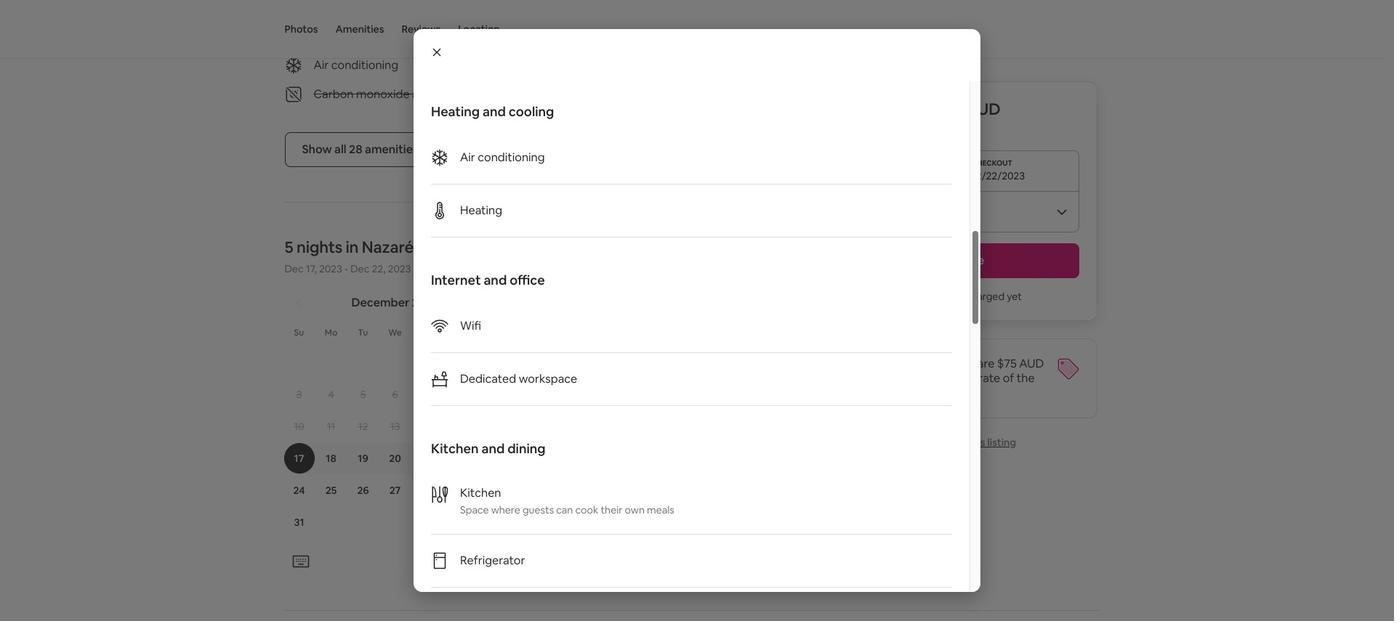 Task type: vqa. For each thing, say whether or not it's contained in the screenshot.
10 Button
yes



Task type: describe. For each thing, give the bounding box(es) containing it.
17,
[[306, 263, 317, 276]]

heating for heating and cooling
[[431, 103, 480, 120]]

2 21 button from the left
[[526, 444, 558, 474]]

dates
[[945, 356, 975, 372]]

cook
[[576, 504, 599, 517]]

last
[[846, 385, 865, 401]]

3
[[296, 389, 302, 402]]

kitchen and dining
[[431, 441, 546, 457]]

reserve button
[[846, 244, 1080, 279]]

31, wednesday, january 2024. available. select as check-in date. button
[[623, 476, 653, 506]]

24
[[293, 485, 305, 498]]

nightly
[[940, 371, 977, 386]]

$626 aud
[[925, 99, 1001, 119]]

31 button
[[283, 508, 315, 538]]

10 button
[[283, 412, 315, 442]]

14, sunday, january 2024. available. select as check-in date. button
[[527, 412, 557, 442]]

in
[[346, 237, 359, 258]]

5 button
[[347, 380, 379, 410]]

18
[[326, 453, 336, 466]]

28 inside button
[[349, 142, 363, 157]]

you won't be charged yet
[[904, 290, 1022, 303]]

this
[[968, 436, 986, 449]]

amenities
[[336, 23, 384, 36]]

13 button
[[379, 412, 411, 442]]

list for kitchen and dining
[[431, 469, 953, 622]]

30 button
[[475, 476, 507, 506]]

fr
[[455, 328, 463, 339]]

17
[[294, 453, 304, 466]]

1 the from the left
[[895, 371, 913, 386]]

4 button
[[315, 380, 347, 410]]

air inside list
[[460, 150, 475, 165]]

12/22/2023
[[972, 169, 1025, 183]]

what this place offers dialog
[[414, 29, 981, 622]]

th
[[422, 328, 433, 339]]

tv
[[557, 29, 572, 44]]

15, friday, december 2023. unavailable button
[[444, 412, 474, 442]]

17, wednesday, january 2024. available. select as check-in date. button
[[623, 412, 653, 442]]

december
[[352, 296, 410, 311]]

su
[[294, 328, 304, 339]]

tu
[[358, 328, 368, 339]]

-
[[345, 263, 348, 276]]

their
[[601, 504, 623, 517]]

december 2023
[[352, 296, 439, 311]]

25
[[326, 485, 337, 498]]

3 button
[[283, 380, 315, 410]]

26 button
[[347, 476, 379, 506]]

guests
[[523, 504, 554, 517]]

amenities button
[[336, 0, 384, 58]]

are
[[978, 356, 995, 372]]

office
[[510, 272, 545, 289]]

12 button
[[347, 412, 379, 442]]

20, saturday, january 2024. available. select as check-in date. button
[[719, 412, 749, 442]]

27
[[390, 485, 401, 498]]

show all 28 amenities
[[302, 142, 419, 157]]

12
[[358, 421, 368, 434]]

rate
[[979, 371, 1001, 386]]

less
[[846, 371, 866, 386]]

0 horizontal spatial 2023
[[319, 263, 342, 276]]

19 button
[[347, 444, 379, 474]]

dining
[[508, 441, 546, 457]]

5 for 5
[[360, 389, 366, 402]]

27 button
[[379, 476, 411, 506]]

17 button
[[283, 444, 315, 474]]

reserve
[[941, 253, 985, 268]]

you
[[904, 290, 921, 303]]

30
[[485, 485, 497, 498]]

location
[[458, 23, 500, 36]]

air conditioning inside list
[[460, 150, 545, 165]]

own
[[625, 504, 645, 517]]

19, friday, january 2024. available. select as check-in date. button
[[687, 412, 717, 442]]

charged
[[966, 290, 1005, 303]]

16, saturday, december 2023. unavailable button
[[476, 412, 506, 442]]

19
[[358, 453, 368, 466]]

26
[[357, 485, 369, 498]]

wifi
[[460, 319, 481, 334]]

can
[[556, 504, 573, 517]]

your
[[919, 356, 943, 372]]

1 horizontal spatial 2023
[[388, 263, 411, 276]]

kitchen for and
[[431, 441, 479, 457]]

24, wednesday, january 2024. available. select as check-in date. button
[[623, 444, 653, 474]]

than
[[868, 371, 893, 386]]

25 button
[[315, 476, 347, 506]]



Task type: locate. For each thing, give the bounding box(es) containing it.
days.
[[884, 385, 911, 401]]

15, monday, january 2024. available. select as check-in date. button
[[559, 412, 589, 442]]

the right 'of'
[[1017, 371, 1035, 386]]

25, thursday, january 2024. available. select as check-in date. button
[[655, 444, 685, 474]]

alarm
[[412, 87, 442, 102]]

air
[[314, 58, 329, 73], [460, 150, 475, 165]]

4
[[328, 389, 334, 402]]

6
[[392, 389, 398, 402]]

and left office
[[484, 272, 507, 289]]

5 left nights
[[285, 237, 293, 258]]

21 button up 28 button
[[411, 444, 443, 474]]

0 horizontal spatial 21 button
[[411, 444, 443, 474]]

dec right -
[[351, 263, 370, 276]]

amenities
[[365, 142, 419, 157]]

10
[[294, 421, 304, 434]]

0 horizontal spatial the
[[895, 371, 913, 386]]

yet
[[1007, 290, 1022, 303]]

carbon monoxide alarm
[[314, 87, 442, 102]]

2 21 from the left
[[537, 453, 547, 466]]

28 right 27 button at the bottom of page
[[421, 485, 433, 498]]

2023 right 22,
[[388, 263, 411, 276]]

0 vertical spatial conditioning
[[331, 58, 399, 73]]

0 horizontal spatial 21
[[422, 453, 432, 466]]

21
[[422, 453, 432, 466], [537, 453, 547, 466]]

list containing wifi
[[431, 300, 953, 406]]

1 vertical spatial 28
[[421, 485, 433, 498]]

0 horizontal spatial air
[[314, 58, 329, 73]]

0 horizontal spatial 5
[[285, 237, 293, 258]]

11 button
[[315, 412, 347, 442]]

2 the from the left
[[1017, 371, 1035, 386]]

refrigerator
[[460, 553, 525, 569]]

21 button up 28, sunday, january 2024. available. select as check-in date. button
[[526, 444, 558, 474]]

conditioning down free street parking
[[331, 58, 399, 73]]

0 vertical spatial kitchen
[[431, 441, 479, 457]]

street
[[340, 29, 372, 44]]

$75 aud
[[998, 356, 1044, 372]]

22, monday, january 2024. available. select as check-in date. button
[[559, 444, 589, 474]]

20
[[389, 453, 401, 466]]

5
[[285, 237, 293, 258], [360, 389, 366, 402]]

internet
[[431, 272, 481, 289]]

1 vertical spatial heating
[[460, 203, 503, 218]]

0 horizontal spatial dec
[[285, 263, 304, 276]]

location button
[[458, 0, 500, 58]]

list
[[431, 132, 953, 238], [431, 300, 953, 406], [431, 469, 953, 622]]

1 21 from the left
[[422, 453, 432, 466]]

report this listing
[[933, 436, 1017, 449]]

2023 inside 'calendar' application
[[412, 296, 439, 311]]

parking
[[375, 29, 415, 44]]

heating and cooling
[[431, 103, 554, 120]]

0 horizontal spatial 28
[[349, 142, 363, 157]]

kitchen for space
[[460, 486, 501, 501]]

1 vertical spatial air
[[460, 150, 475, 165]]

28 right all
[[349, 142, 363, 157]]

and
[[483, 103, 506, 120], [484, 272, 507, 289], [482, 441, 505, 457]]

1 vertical spatial list
[[431, 300, 953, 406]]

1 horizontal spatial conditioning
[[478, 150, 545, 165]]

28 inside button
[[421, 485, 433, 498]]

2 dec from the left
[[351, 263, 370, 276]]

3 list from the top
[[431, 469, 953, 622]]

29
[[453, 485, 465, 498]]

26, friday, january 2024. available. select as check-in date. button
[[687, 444, 717, 474]]

0 vertical spatial 5
[[285, 237, 293, 258]]

the
[[895, 371, 913, 386], [1017, 371, 1035, 386]]

5 inside 5 nights in nazaré dec 17, 2023 - dec 22, 2023
[[285, 237, 293, 258]]

monoxide
[[356, 87, 410, 102]]

1 horizontal spatial air conditioning
[[460, 150, 545, 165]]

6 button
[[379, 380, 411, 410]]

28 button
[[411, 476, 443, 506]]

conditioning inside what this place offers dialog
[[478, 150, 545, 165]]

list for heating and cooling
[[431, 132, 953, 238]]

0 vertical spatial heating
[[431, 103, 480, 120]]

1 dec from the left
[[285, 263, 304, 276]]

1 horizontal spatial air
[[460, 150, 475, 165]]

mo
[[325, 328, 338, 339]]

1 horizontal spatial the
[[1017, 371, 1035, 386]]

carbon
[[314, 87, 354, 102]]

air conditioning
[[314, 58, 399, 73], [460, 150, 545, 165]]

0 horizontal spatial conditioning
[[331, 58, 399, 73]]

your dates are $75 aud less than the avg. nightly rate of the last 60 days.
[[846, 356, 1044, 401]]

1 vertical spatial conditioning
[[478, 150, 545, 165]]

29, monday, january 2024. available. select as check-in date. button
[[559, 476, 589, 506]]

0 vertical spatial and
[[483, 103, 506, 120]]

60
[[867, 385, 881, 401]]

5 for 5 nights in nazaré dec 17, 2023 - dec 22, 2023
[[285, 237, 293, 258]]

free
[[314, 29, 337, 44]]

27, saturday, january 2024. available. select as check-in date. button
[[719, 444, 749, 474]]

workspace
[[519, 372, 578, 387]]

kitchen
[[431, 441, 479, 457], [460, 486, 501, 501]]

heating for heating
[[460, 203, 503, 218]]

2 list from the top
[[431, 300, 953, 406]]

2 horizontal spatial 2023
[[412, 296, 439, 311]]

2 vertical spatial and
[[482, 441, 505, 457]]

2 vertical spatial list
[[431, 469, 953, 622]]

21 button
[[411, 444, 443, 474], [526, 444, 558, 474]]

heating up internet and office
[[460, 203, 503, 218]]

18 button
[[315, 444, 347, 474]]

list for internet and office
[[431, 300, 953, 406]]

1 list from the top
[[431, 132, 953, 238]]

21 right 20 button
[[422, 453, 432, 466]]

conditioning
[[331, 58, 399, 73], [478, 150, 545, 165]]

air conditioning down heating and cooling
[[460, 150, 545, 165]]

calendar application
[[267, 280, 1248, 552]]

1 horizontal spatial dec
[[351, 263, 370, 276]]

1 vertical spatial 5
[[360, 389, 366, 402]]

5 right 4 at the bottom left of the page
[[360, 389, 366, 402]]

nights
[[297, 237, 343, 258]]

1 horizontal spatial 21 button
[[526, 444, 558, 474]]

where
[[491, 504, 521, 517]]

listing
[[988, 436, 1017, 449]]

meals
[[647, 504, 675, 517]]

31
[[294, 517, 304, 530]]

we
[[388, 328, 402, 339]]

dedicated workspace
[[460, 372, 578, 387]]

29 button
[[443, 476, 475, 506]]

air down heating and cooling
[[460, 150, 475, 165]]

heating inside list
[[460, 203, 503, 218]]

5 inside 5 "button"
[[360, 389, 366, 402]]

21 for 1st the 21 button from left
[[422, 453, 432, 466]]

21 for 2nd the 21 button from the left
[[537, 453, 547, 466]]

1 horizontal spatial 21
[[537, 453, 547, 466]]

and for cooling
[[483, 103, 506, 120]]

list containing air conditioning
[[431, 132, 953, 238]]

1 21 button from the left
[[411, 444, 443, 474]]

1 vertical spatial and
[[484, 272, 507, 289]]

all
[[335, 142, 347, 157]]

and left dining
[[482, 441, 505, 457]]

1 vertical spatial kitchen
[[460, 486, 501, 501]]

photos
[[285, 23, 318, 36]]

the left "avg."
[[895, 371, 913, 386]]

23 button
[[475, 444, 507, 474]]

dec left 17,
[[285, 263, 304, 276]]

22 button
[[443, 444, 475, 474]]

1 horizontal spatial 28
[[421, 485, 433, 498]]

20 button
[[379, 444, 411, 474]]

30, tuesday, january 2024. available. select as check-in date. button
[[591, 476, 621, 506]]

air conditioning down street
[[314, 58, 399, 73]]

24 button
[[283, 476, 315, 506]]

0 vertical spatial air
[[314, 58, 329, 73]]

space
[[460, 504, 489, 517]]

and left cooling on the top left of the page
[[483, 103, 506, 120]]

2023 up th
[[412, 296, 439, 311]]

11
[[327, 421, 335, 434]]

0 vertical spatial 28
[[349, 142, 363, 157]]

12/17/2023
[[855, 169, 905, 183]]

0 vertical spatial list
[[431, 132, 953, 238]]

1 vertical spatial air conditioning
[[460, 150, 545, 165]]

13
[[390, 421, 400, 434]]

air down free
[[314, 58, 329, 73]]

nazaré
[[362, 237, 414, 258]]

reviews
[[402, 23, 441, 36]]

21 up 28, sunday, january 2024. available. select as check-in date. button
[[537, 453, 547, 466]]

dedicated
[[460, 372, 516, 387]]

reviews button
[[402, 0, 441, 58]]

and for office
[[484, 272, 507, 289]]

23, tuesday, january 2024. available. select as check-in date. button
[[591, 444, 621, 474]]

heating down alarm
[[431, 103, 480, 120]]

2023 left -
[[319, 263, 342, 276]]

0 vertical spatial air conditioning
[[314, 58, 399, 73]]

16, tuesday, january 2024. available. select as check-in date. button
[[591, 412, 621, 442]]

conditioning down heating and cooling
[[478, 150, 545, 165]]

kitchen space where guests can cook their own meals
[[460, 486, 675, 517]]

28, sunday, january 2024. available. select as check-in date. button
[[527, 476, 557, 506]]

internet and office
[[431, 272, 545, 289]]

list containing kitchen
[[431, 469, 953, 622]]

of
[[1003, 371, 1015, 386]]

5 nights in nazaré dec 17, 2023 - dec 22, 2023
[[285, 237, 414, 276]]

show all 28 amenities button
[[285, 133, 436, 168]]

1 horizontal spatial 5
[[360, 389, 366, 402]]

18, thursday, january 2024. available. select as check-in date. button
[[655, 412, 685, 442]]

0 horizontal spatial air conditioning
[[314, 58, 399, 73]]

and for dining
[[482, 441, 505, 457]]

show
[[302, 142, 332, 157]]

kitchen inside kitchen space where guests can cook their own meals
[[460, 486, 501, 501]]

report
[[933, 436, 966, 449]]

won't
[[923, 290, 949, 303]]



